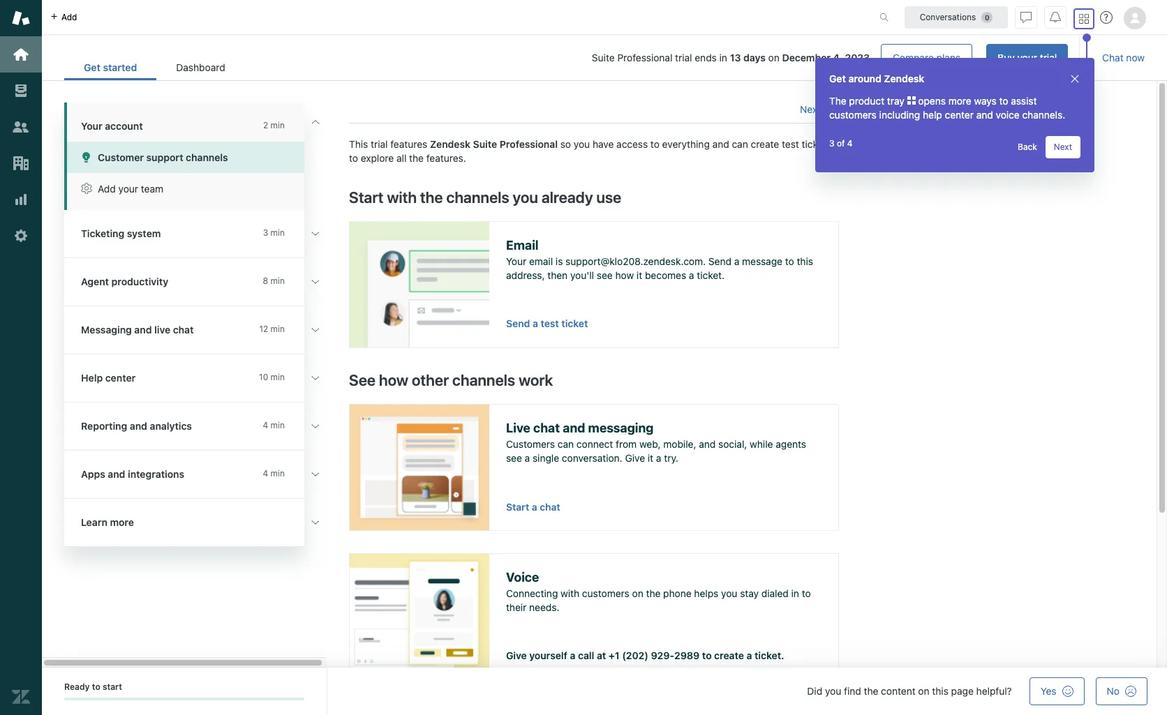 Task type: vqa. For each thing, say whether or not it's contained in the screenshot.
4 min in Reporting and analytics heading
no



Task type: locate. For each thing, give the bounding box(es) containing it.
you left already
[[513, 188, 538, 206]]

send down address,
[[506, 318, 530, 330]]

1 vertical spatial give
[[506, 650, 527, 662]]

1 horizontal spatial ticket.
[[755, 650, 785, 662]]

trial up explore
[[371, 138, 388, 150]]

start with the channels you already use
[[349, 188, 622, 206]]

0 vertical spatial channels
[[186, 152, 228, 163]]

call
[[578, 650, 595, 662]]

0 horizontal spatial suite
[[473, 138, 497, 150]]

live
[[506, 421, 531, 435]]

a down the single
[[532, 502, 537, 513]]

1 vertical spatial in
[[792, 588, 799, 600]]

a left ticket
[[533, 318, 538, 330]]

0 horizontal spatial ticket.
[[697, 269, 725, 281]]

and right "everything"
[[713, 138, 729, 150]]

1 vertical spatial this
[[932, 686, 949, 698]]

dashboard tab
[[157, 54, 245, 80]]

next button up tickets
[[800, 103, 838, 116]]

start down explore
[[349, 188, 384, 206]]

0 horizontal spatial your
[[118, 183, 138, 195]]

this inside email your email is support@klo208.zendesk.com. send a message to this address, then you'll see how it becomes a ticket.
[[797, 256, 813, 268]]

reporting image
[[12, 191, 30, 209]]

tray
[[887, 95, 905, 107]]

1 vertical spatial zendesk
[[430, 138, 471, 150]]

trial right buy
[[1040, 52, 1057, 64]]

trial left ends
[[675, 52, 692, 64]]

it down support@klo208.zendesk.com.
[[637, 269, 643, 281]]

trial inside button
[[1040, 52, 1057, 64]]

on right days
[[769, 52, 780, 64]]

0 horizontal spatial this
[[797, 256, 813, 268]]

test left tickets
[[782, 138, 799, 150]]

1 horizontal spatial start
[[506, 502, 529, 513]]

zendesk up features.
[[430, 138, 471, 150]]

1 vertical spatial start
[[506, 502, 529, 513]]

chat
[[533, 421, 560, 435], [540, 502, 560, 513]]

can right "everything"
[[732, 138, 748, 150]]

you
[[574, 138, 590, 150], [513, 188, 538, 206], [721, 588, 738, 600], [825, 686, 842, 698]]

1 vertical spatial your
[[118, 183, 138, 195]]

it down web,
[[648, 452, 654, 464]]

customer support channels
[[98, 152, 228, 163]]

assist
[[1011, 95, 1037, 107]]

with inside voice connecting with customers on the phone helps you stay dialed in to their needs.
[[561, 588, 580, 600]]

zendesk down compare
[[884, 73, 925, 84]]

1 vertical spatial can
[[558, 439, 574, 450]]

1 horizontal spatial give
[[625, 452, 645, 464]]

next left the the
[[800, 103, 821, 115]]

create left tickets
[[751, 138, 779, 150]]

start down customers
[[506, 502, 529, 513]]

other
[[412, 371, 449, 389]]

can
[[732, 138, 748, 150], [558, 439, 574, 450]]

a down stay
[[747, 650, 752, 662]]

get down 4,
[[830, 73, 846, 84]]

to right message
[[785, 256, 794, 268]]

0 horizontal spatial how
[[379, 371, 409, 389]]

including
[[880, 109, 920, 121]]

get inside tab list
[[84, 61, 100, 73]]

1 vertical spatial customers
[[582, 588, 630, 600]]

helps
[[694, 588, 719, 600]]

this right message
[[797, 256, 813, 268]]

channels down your account heading
[[186, 152, 228, 163]]

ticket. right the becomes
[[697, 269, 725, 281]]

start a chat button
[[506, 501, 560, 514]]

region
[[349, 138, 839, 716]]

send left message
[[709, 256, 732, 268]]

customer support channels button
[[67, 142, 304, 173]]

ticket. inside email your email is support@klo208.zendesk.com. send a message to this address, then you'll see how it becomes a ticket.
[[697, 269, 725, 281]]

test inside so you have access to everything and can create test tickets to explore all the features.
[[782, 138, 799, 150]]

in left 13
[[720, 52, 728, 64]]

1 horizontal spatial get
[[830, 73, 846, 84]]

a right the becomes
[[689, 269, 694, 281]]

their
[[506, 602, 527, 614]]

give left yourself
[[506, 650, 527, 662]]

0 vertical spatial your
[[1018, 52, 1038, 64]]

yourself
[[529, 650, 568, 662]]

1 horizontal spatial with
[[561, 588, 580, 600]]

0 vertical spatial create
[[751, 138, 779, 150]]

you right "so"
[[574, 138, 590, 150]]

start for start a chat
[[506, 502, 529, 513]]

0 vertical spatial see
[[597, 269, 613, 281]]

see right you'll
[[597, 269, 613, 281]]

test
[[782, 138, 799, 150], [541, 318, 559, 330]]

2 horizontal spatial on
[[919, 686, 930, 698]]

0 vertical spatial this
[[797, 256, 813, 268]]

1 horizontal spatial customers
[[830, 109, 877, 121]]

region containing start with the channels you already use
[[349, 138, 839, 716]]

0 horizontal spatial see
[[506, 452, 522, 464]]

your inside heading
[[81, 120, 102, 132]]

zendesk inside dialog
[[884, 73, 925, 84]]

1 vertical spatial how
[[379, 371, 409, 389]]

1 vertical spatial professional
[[500, 138, 558, 150]]

get inside dialog
[[830, 73, 846, 84]]

1 horizontal spatial how
[[616, 269, 634, 281]]

with
[[387, 188, 417, 206], [561, 588, 580, 600]]

next button right back in the right top of the page
[[1046, 136, 1081, 159]]

how right see
[[379, 371, 409, 389]]

your
[[1018, 52, 1038, 64], [118, 183, 138, 195]]

in inside voice connecting with customers on the phone helps you stay dialed in to their needs.
[[792, 588, 799, 600]]

a left try.
[[656, 452, 662, 464]]

it
[[637, 269, 643, 281], [648, 452, 654, 464]]

center
[[945, 109, 974, 121]]

example of how the agent accepts an incoming phone call as well as how to log the details of the call. image
[[350, 554, 489, 680]]

0 horizontal spatial test
[[541, 318, 559, 330]]

send inside email your email is support@klo208.zendesk.com. send a message to this address, then you'll see how it becomes a ticket.
[[709, 256, 732, 268]]

0 vertical spatial in
[[720, 52, 728, 64]]

footer
[[42, 668, 1168, 716]]

min
[[271, 120, 285, 131]]

yes button
[[1030, 678, 1085, 706]]

with right connecting on the bottom left
[[561, 588, 580, 600]]

you left stay
[[721, 588, 738, 600]]

1 vertical spatial chat
[[540, 502, 560, 513]]

messaging
[[588, 421, 654, 435]]

start
[[349, 188, 384, 206], [506, 502, 529, 513]]

back
[[1018, 142, 1038, 152]]

see down customers
[[506, 452, 522, 464]]

2 horizontal spatial trial
[[1040, 52, 1057, 64]]

0 horizontal spatial start
[[349, 188, 384, 206]]

already
[[542, 188, 593, 206]]

1 vertical spatial next button
[[1046, 136, 1081, 159]]

ticket.
[[697, 269, 725, 281], [755, 650, 785, 662]]

to up the voice
[[1000, 95, 1009, 107]]

start
[[103, 682, 122, 693]]

1 horizontal spatial on
[[769, 52, 780, 64]]

access
[[617, 138, 648, 150]]

suite professional trial ends in 13 days on december 4, 2023
[[592, 52, 870, 64]]

get for get around zendesk
[[830, 73, 846, 84]]

0 vertical spatial customers
[[830, 109, 877, 121]]

0 horizontal spatial trial
[[371, 138, 388, 150]]

1 horizontal spatial next
[[1054, 142, 1073, 152]]

from
[[616, 439, 637, 450]]

0 vertical spatial next
[[800, 103, 821, 115]]

your left "account"
[[81, 120, 102, 132]]

get for get started
[[84, 61, 100, 73]]

to inside voice connecting with customers on the phone helps you stay dialed in to their needs.
[[802, 588, 811, 600]]

0 vertical spatial suite
[[592, 52, 615, 64]]

1 vertical spatial with
[[561, 588, 580, 600]]

to down this
[[349, 152, 358, 164]]

to
[[1000, 95, 1009, 107], [651, 138, 660, 150], [349, 152, 358, 164], [785, 256, 794, 268], [802, 588, 811, 600], [702, 650, 712, 662], [92, 682, 100, 693]]

chat inside start a chat button
[[540, 502, 560, 513]]

in
[[720, 52, 728, 64], [792, 588, 799, 600]]

then
[[548, 269, 568, 281]]

1 vertical spatial see
[[506, 452, 522, 464]]

admin image
[[12, 227, 30, 245]]

on
[[769, 52, 780, 64], [632, 588, 644, 600], [919, 686, 930, 698]]

0 horizontal spatial professional
[[500, 138, 558, 150]]

3 of 4 back
[[830, 138, 1038, 152]]

a left message
[[734, 256, 740, 268]]

0 vertical spatial your
[[81, 120, 102, 132]]

1 vertical spatial it
[[648, 452, 654, 464]]

1 vertical spatial ticket.
[[755, 650, 785, 662]]

0 vertical spatial can
[[732, 138, 748, 150]]

it inside email your email is support@klo208.zendesk.com. send a message to this address, then you'll see how it becomes a ticket.
[[637, 269, 643, 281]]

1 vertical spatial channels
[[446, 188, 510, 206]]

1 horizontal spatial send
[[709, 256, 732, 268]]

team
[[141, 183, 163, 195]]

your inside add your team button
[[118, 183, 138, 195]]

test left ticket
[[541, 318, 559, 330]]

create right the 2989
[[714, 650, 744, 662]]

ticket. down dialed at bottom
[[755, 650, 785, 662]]

the right find
[[864, 686, 879, 698]]

main element
[[0, 0, 42, 716]]

start inside button
[[506, 502, 529, 513]]

see
[[349, 371, 376, 389]]

to inside email your email is support@klo208.zendesk.com. send a message to this address, then you'll see how it becomes a ticket.
[[785, 256, 794, 268]]

1 horizontal spatial zendesk
[[884, 73, 925, 84]]

zendesk inside region
[[430, 138, 471, 150]]

mobile,
[[664, 439, 697, 450]]

1 horizontal spatial your
[[1018, 52, 1038, 64]]

professional left ends
[[618, 52, 673, 64]]

0 vertical spatial ticket.
[[697, 269, 725, 281]]

1 horizontal spatial in
[[792, 588, 799, 600]]

on right content at the right of page
[[919, 686, 930, 698]]

buy your trial
[[998, 52, 1057, 64]]

have
[[593, 138, 614, 150]]

start for start with the channels you already use
[[349, 188, 384, 206]]

0 horizontal spatial with
[[387, 188, 417, 206]]

trial
[[675, 52, 692, 64], [1040, 52, 1057, 64], [371, 138, 388, 150]]

1 vertical spatial your
[[506, 256, 527, 268]]

1 vertical spatial suite
[[473, 138, 497, 150]]

0 horizontal spatial customers
[[582, 588, 630, 600]]

voice
[[506, 570, 539, 585]]

create
[[751, 138, 779, 150], [714, 650, 744, 662]]

5 heading from the top
[[64, 403, 330, 451]]

heading
[[64, 210, 330, 258], [64, 258, 330, 307], [64, 307, 330, 355], [64, 355, 330, 403], [64, 403, 330, 451], [64, 451, 330, 499], [64, 499, 330, 547]]

and
[[977, 109, 993, 121], [713, 138, 729, 150], [563, 421, 585, 435], [699, 439, 716, 450]]

ready
[[64, 682, 90, 693]]

1 horizontal spatial it
[[648, 452, 654, 464]]

to right dialed at bottom
[[802, 588, 811, 600]]

you inside so you have access to everything and can create test tickets to explore all the features.
[[574, 138, 590, 150]]

your account heading
[[64, 103, 330, 142]]

no button
[[1096, 678, 1148, 706]]

chat up customers
[[533, 421, 560, 435]]

how inside email your email is support@klo208.zendesk.com. send a message to this address, then you'll see how it becomes a ticket.
[[616, 269, 634, 281]]

chat down the single
[[540, 502, 560, 513]]

example of email conversation inside of the ticketing system and the customer is asking the agent about reimbursement policy. image
[[350, 222, 489, 347]]

and inside opens more ways to assist customers including help center and voice channels.
[[977, 109, 993, 121]]

and down the ways
[[977, 109, 993, 121]]

customers image
[[12, 118, 30, 136]]

compare plans
[[893, 52, 961, 64]]

the left "phone"
[[646, 588, 661, 600]]

your up address,
[[506, 256, 527, 268]]

0 vertical spatial how
[[616, 269, 634, 281]]

0 horizontal spatial can
[[558, 439, 574, 450]]

on left "phone"
[[632, 588, 644, 600]]

0 vertical spatial start
[[349, 188, 384, 206]]

0 horizontal spatial give
[[506, 650, 527, 662]]

example of conversation inside of messaging and the customer is asking the agent about changing the size of the retail order. image
[[350, 405, 489, 530]]

0 vertical spatial it
[[637, 269, 643, 281]]

4 heading from the top
[[64, 355, 330, 403]]

customers up at
[[582, 588, 630, 600]]

to left start
[[92, 682, 100, 693]]

tab list
[[64, 54, 245, 80]]

1 vertical spatial create
[[714, 650, 744, 662]]

0 vertical spatial next button
[[800, 103, 838, 116]]

how down support@klo208.zendesk.com.
[[616, 269, 634, 281]]

customers inside voice connecting with customers on the phone helps you stay dialed in to their needs.
[[582, 588, 630, 600]]

0 horizontal spatial it
[[637, 269, 643, 281]]

your for add
[[118, 183, 138, 195]]

929-
[[651, 650, 675, 662]]

ends
[[695, 52, 717, 64]]

0 vertical spatial test
[[782, 138, 799, 150]]

0 horizontal spatial in
[[720, 52, 728, 64]]

1 horizontal spatial test
[[782, 138, 799, 150]]

1 horizontal spatial create
[[751, 138, 779, 150]]

0 vertical spatial give
[[625, 452, 645, 464]]

your right buy
[[1018, 52, 1038, 64]]

4
[[847, 138, 853, 149]]

give down from
[[625, 452, 645, 464]]

0 horizontal spatial zendesk
[[430, 138, 471, 150]]

product
[[849, 95, 885, 107]]

section
[[256, 44, 1068, 72]]

1 vertical spatial next
[[1054, 142, 1073, 152]]

0 vertical spatial zendesk
[[884, 73, 925, 84]]

get left started
[[84, 61, 100, 73]]

in right dialed at bottom
[[792, 588, 799, 600]]

and inside so you have access to everything and can create test tickets to explore all the features.
[[713, 138, 729, 150]]

your right add
[[118, 183, 138, 195]]

channels left work
[[452, 371, 515, 389]]

this trial features zendesk suite professional
[[349, 138, 558, 150]]

trial inside region
[[371, 138, 388, 150]]

a left call
[[570, 650, 576, 662]]

1 vertical spatial test
[[541, 318, 559, 330]]

1 horizontal spatial your
[[506, 256, 527, 268]]

December 4, 2023 text field
[[782, 52, 870, 64]]

0 vertical spatial chat
[[533, 421, 560, 435]]

next button
[[800, 103, 838, 116], [1046, 136, 1081, 159]]

this left "page"
[[932, 686, 949, 698]]

the right all
[[409, 152, 424, 164]]

how
[[616, 269, 634, 281], [379, 371, 409, 389]]

get
[[84, 61, 100, 73], [830, 73, 846, 84]]

becomes
[[645, 269, 686, 281]]

customers down product
[[830, 109, 877, 121]]

1 horizontal spatial trial
[[675, 52, 692, 64]]

0 horizontal spatial get
[[84, 61, 100, 73]]

1 horizontal spatial professional
[[618, 52, 673, 64]]

needs.
[[529, 602, 560, 614]]

can inside the live chat and messaging customers can connect from web, mobile, and social, while agents see a single conversation. give it a try.
[[558, 439, 574, 450]]

1 horizontal spatial next button
[[1046, 136, 1081, 159]]

your inside the "buy your trial" button
[[1018, 52, 1038, 64]]

with down all
[[387, 188, 417, 206]]

can up the single
[[558, 439, 574, 450]]

2 vertical spatial channels
[[452, 371, 515, 389]]

0 horizontal spatial create
[[714, 650, 744, 662]]

the inside voice connecting with customers on the phone helps you stay dialed in to their needs.
[[646, 588, 661, 600]]

this
[[797, 256, 813, 268], [932, 686, 949, 698]]

channels down features.
[[446, 188, 510, 206]]

next right back in the right top of the page
[[1054, 142, 1073, 152]]

features.
[[427, 152, 466, 164]]

1 vertical spatial on
[[632, 588, 644, 600]]

0 horizontal spatial your
[[81, 120, 102, 132]]

tickets
[[802, 138, 832, 150]]

1 horizontal spatial can
[[732, 138, 748, 150]]

0 horizontal spatial send
[[506, 318, 530, 330]]

to right access
[[651, 138, 660, 150]]

0 vertical spatial send
[[709, 256, 732, 268]]

next inside 'get around zendesk' dialog
[[1054, 142, 1073, 152]]

0 horizontal spatial on
[[632, 588, 644, 600]]

professional left "so"
[[500, 138, 558, 150]]

work
[[519, 371, 553, 389]]

next
[[800, 103, 821, 115], [1054, 142, 1073, 152]]

1 horizontal spatial see
[[597, 269, 613, 281]]



Task type: describe. For each thing, give the bounding box(es) containing it.
around
[[849, 73, 882, 84]]

3
[[830, 138, 835, 149]]

support
[[146, 152, 183, 163]]

0 vertical spatial with
[[387, 188, 417, 206]]

add
[[98, 183, 116, 195]]

1 heading from the top
[[64, 210, 330, 258]]

customers inside opens more ways to assist customers including help center and voice channels.
[[830, 109, 877, 121]]

get around zendesk
[[830, 73, 925, 84]]

dashboard
[[176, 61, 225, 73]]

get around zendesk dialog
[[816, 58, 1095, 172]]

2 heading from the top
[[64, 258, 330, 307]]

no
[[1107, 686, 1120, 698]]

zendesk support image
[[12, 9, 30, 27]]

web,
[[640, 439, 661, 450]]

content
[[881, 686, 916, 698]]

conversations button
[[905, 6, 1008, 28]]

footer containing did you find the content on this page helpful?
[[42, 668, 1168, 716]]

plans
[[937, 52, 961, 64]]

days
[[744, 52, 766, 64]]

email
[[529, 256, 553, 268]]

support@klo208.zendesk.com.
[[566, 256, 706, 268]]

help
[[923, 109, 942, 121]]

views image
[[12, 82, 30, 100]]

1 horizontal spatial suite
[[592, 52, 615, 64]]

customer
[[98, 152, 144, 163]]

channels for start with the channels you already use
[[446, 188, 510, 206]]

message
[[742, 256, 783, 268]]

(202)
[[622, 650, 649, 662]]

a inside button
[[532, 502, 537, 513]]

chat
[[1103, 52, 1124, 64]]

started
[[103, 61, 137, 73]]

conversations
[[920, 12, 976, 22]]

get help image
[[1100, 11, 1113, 24]]

it inside the live chat and messaging customers can connect from web, mobile, and social, while agents see a single conversation. give it a try.
[[648, 452, 654, 464]]

this
[[349, 138, 368, 150]]

close image
[[1070, 73, 1081, 84]]

of
[[837, 138, 845, 149]]

buy
[[998, 52, 1015, 64]]

chat inside the live chat and messaging customers can connect from web, mobile, and social, while agents see a single conversation. give it a try.
[[533, 421, 560, 435]]

features
[[391, 138, 428, 150]]

to inside opens more ways to assist customers including help center and voice channels.
[[1000, 95, 1009, 107]]

section containing suite professional trial ends in
[[256, 44, 1068, 72]]

progress-bar progress bar
[[64, 699, 304, 701]]

the product tray
[[830, 95, 907, 107]]

compare
[[893, 52, 934, 64]]

phone
[[663, 588, 692, 600]]

zendesk image
[[12, 688, 30, 707]]

professional inside region
[[500, 138, 558, 150]]

your account
[[81, 120, 143, 132]]

0 vertical spatial professional
[[618, 52, 673, 64]]

on inside voice connecting with customers on the phone helps you stay dialed in to their needs.
[[632, 588, 644, 600]]

trial for professional
[[675, 52, 692, 64]]

connect
[[577, 439, 613, 450]]

zendesk products image
[[1080, 14, 1089, 23]]

single
[[533, 452, 559, 464]]

channels inside button
[[186, 152, 228, 163]]

voice
[[996, 109, 1020, 121]]

get started
[[84, 61, 137, 73]]

ticket
[[562, 318, 588, 330]]

create inside so you have access to everything and can create test tickets to explore all the features.
[[751, 138, 779, 150]]

and left the social,
[[699, 439, 716, 450]]

opens
[[919, 95, 946, 107]]

the inside so you have access to everything and can create test tickets to explore all the features.
[[409, 152, 424, 164]]

0 horizontal spatial next button
[[800, 103, 838, 116]]

channels for see how other channels work
[[452, 371, 515, 389]]

account
[[105, 120, 143, 132]]

you inside voice connecting with customers on the phone helps you stay dialed in to their needs.
[[721, 588, 738, 600]]

see inside email your email is support@klo208.zendesk.com. send a message to this address, then you'll see how it becomes a ticket.
[[597, 269, 613, 281]]

explore
[[361, 152, 394, 164]]

start a chat
[[506, 502, 560, 513]]

did you find the content on this page helpful?
[[807, 686, 1012, 698]]

chat now
[[1103, 52, 1145, 64]]

buy your trial button
[[987, 44, 1068, 72]]

while
[[750, 439, 773, 450]]

conversation.
[[562, 452, 623, 464]]

send a test ticket
[[506, 318, 588, 330]]

4,
[[833, 52, 843, 64]]

email your email is support@klo208.zendesk.com. send a message to this address, then you'll see how it becomes a ticket.
[[506, 238, 813, 281]]

trial for your
[[1040, 52, 1057, 64]]

your for buy
[[1018, 52, 1038, 64]]

helpful?
[[977, 686, 1012, 698]]

your inside email your email is support@klo208.zendesk.com. send a message to this address, then you'll see how it becomes a ticket.
[[506, 256, 527, 268]]

13
[[730, 52, 741, 64]]

voice connecting with customers on the phone helps you stay dialed in to their needs.
[[506, 570, 811, 614]]

2989
[[675, 650, 700, 662]]

a down customers
[[525, 452, 530, 464]]

page
[[952, 686, 974, 698]]

organizations image
[[12, 154, 30, 172]]

chat now button
[[1092, 44, 1156, 72]]

is
[[556, 256, 563, 268]]

add your team
[[98, 183, 163, 195]]

1 vertical spatial send
[[506, 318, 530, 330]]

7 heading from the top
[[64, 499, 330, 547]]

find
[[844, 686, 862, 698]]

give inside the live chat and messaging customers can connect from web, mobile, and social, while agents see a single conversation. give it a try.
[[625, 452, 645, 464]]

now
[[1127, 52, 1145, 64]]

use
[[597, 188, 622, 206]]

see inside the live chat and messaging customers can connect from web, mobile, and social, while agents see a single conversation. give it a try.
[[506, 452, 522, 464]]

1 horizontal spatial this
[[932, 686, 949, 698]]

2023
[[845, 52, 870, 64]]

3 heading from the top
[[64, 307, 330, 355]]

0 vertical spatial on
[[769, 52, 780, 64]]

to right the 2989
[[702, 650, 712, 662]]

agents
[[776, 439, 807, 450]]

add your team button
[[67, 173, 304, 205]]

the down features.
[[420, 188, 443, 206]]

2 vertical spatial on
[[919, 686, 930, 698]]

you right did on the bottom of the page
[[825, 686, 842, 698]]

live chat and messaging customers can connect from web, mobile, and social, while agents see a single conversation. give it a try.
[[506, 421, 807, 464]]

get started image
[[12, 45, 30, 64]]

all
[[397, 152, 407, 164]]

connecting
[[506, 588, 558, 600]]

you'll
[[570, 269, 594, 281]]

ready to start
[[64, 682, 122, 693]]

tab list containing get started
[[64, 54, 245, 80]]

send a test ticket link
[[506, 318, 588, 330]]

stay
[[740, 588, 759, 600]]

and up connect
[[563, 421, 585, 435]]

address,
[[506, 269, 545, 281]]

channels.
[[1023, 109, 1066, 121]]

can inside so you have access to everything and can create test tickets to explore all the features.
[[732, 138, 748, 150]]

suite inside region
[[473, 138, 497, 150]]

see how other channels work
[[349, 371, 553, 389]]

0 horizontal spatial next
[[800, 103, 821, 115]]

ways
[[974, 95, 997, 107]]

did
[[807, 686, 823, 698]]

6 heading from the top
[[64, 451, 330, 499]]

so
[[561, 138, 571, 150]]

compare plans button
[[881, 44, 973, 72]]



